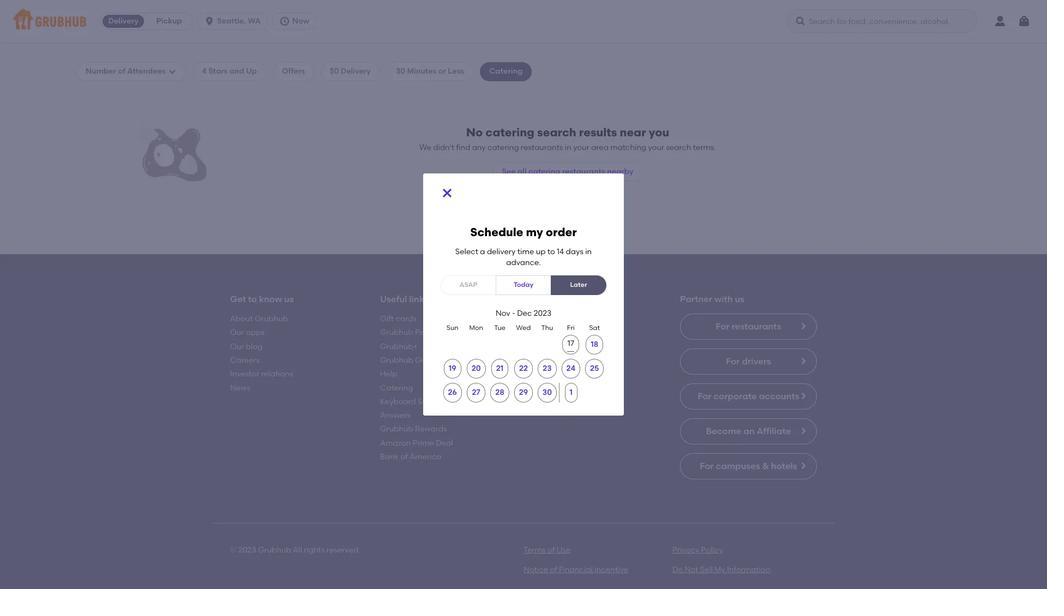 Task type: locate. For each thing, give the bounding box(es) containing it.
30
[[396, 67, 406, 76], [543, 388, 552, 397]]

for?
[[572, 224, 586, 233]]

1 vertical spatial to
[[248, 294, 257, 304]]

a left new
[[469, 239, 474, 249]]

30 inside no catering search results near you main content
[[396, 67, 406, 76]]

1 horizontal spatial 30
[[543, 388, 552, 397]]

in right days
[[586, 247, 592, 257]]

for left drivers
[[727, 356, 740, 367]]

2 with from the left
[[715, 294, 733, 304]]

now
[[293, 16, 310, 26]]

us up for restaurants
[[735, 294, 745, 304]]

for for for campuses & hotels
[[700, 461, 714, 472]]

1 horizontal spatial us
[[590, 294, 600, 304]]

drivers
[[742, 356, 772, 367]]

for left campuses
[[700, 461, 714, 472]]

restaurants
[[521, 143, 564, 152], [563, 167, 606, 176], [732, 321, 782, 332]]

2 horizontal spatial us
[[735, 294, 745, 304]]

number of attendees
[[86, 67, 166, 76]]

privacy
[[673, 546, 700, 555]]

delivery left pickup
[[108, 16, 138, 26]]

1 horizontal spatial search
[[667, 143, 692, 152]]

do not sell my information link
[[673, 566, 771, 575]]

0 vertical spatial restaurants
[[521, 143, 564, 152]]

1 vertical spatial in
[[586, 247, 592, 257]]

0 horizontal spatial your
[[574, 143, 590, 152]]

grubhub+
[[380, 342, 418, 351]]

0 horizontal spatial a
[[469, 239, 474, 249]]

schedule
[[471, 225, 524, 239]]

1 with from the left
[[570, 294, 588, 304]]

advance.
[[507, 258, 541, 268]]

30 left minutes
[[396, 67, 406, 76]]

careers link
[[230, 356, 260, 365]]

of right number
[[118, 67, 125, 76]]

a inside select a delivery time up to 14 days in advance.
[[480, 247, 486, 257]]

1 horizontal spatial in
[[586, 247, 592, 257]]

4
[[202, 67, 207, 76]]

restaurants up all
[[521, 143, 564, 152]]

1 horizontal spatial your
[[649, 143, 665, 152]]

shortcuts
[[418, 397, 453, 407]]

grubhub perks link
[[380, 328, 435, 338]]

with down later
[[570, 294, 588, 304]]

2023 right ©
[[239, 546, 256, 555]]

of for terms
[[548, 546, 555, 555]]

our up careers "link" on the bottom
[[230, 342, 244, 351]]

my
[[526, 225, 543, 239]]

of left use
[[548, 546, 555, 555]]

to right get
[[248, 294, 257, 304]]

1 horizontal spatial delivery
[[341, 67, 371, 76]]

0 horizontal spatial us
[[284, 294, 294, 304]]

nov - dec 2023
[[496, 309, 552, 318]]

catering up keyboard
[[380, 383, 413, 393]]

search up see all catering restaurants nearby at top
[[538, 125, 577, 139]]

your down you
[[649, 143, 665, 152]]

pickup
[[156, 16, 182, 26]]

catering right all
[[529, 167, 561, 176]]

30 down the 23 button
[[543, 388, 552, 397]]

today
[[514, 281, 534, 289]]

restaurants down area
[[563, 167, 606, 176]]

0 vertical spatial search
[[538, 125, 577, 139]]

restaurants up drivers
[[732, 321, 782, 332]]

21
[[497, 364, 504, 373]]

grubhub
[[578, 239, 611, 249], [255, 314, 288, 324], [380, 328, 414, 338], [380, 356, 414, 365], [380, 425, 414, 434], [258, 546, 291, 555]]

in inside select a delivery time up to 14 days in advance.
[[586, 247, 592, 257]]

a inside button
[[469, 239, 474, 249]]

and
[[230, 67, 244, 76]]

reserved.
[[327, 546, 361, 555]]

cell
[[560, 335, 583, 355]]

22
[[520, 364, 528, 373]]

of right the notice
[[550, 566, 558, 575]]

catering inside button
[[529, 167, 561, 176]]

&
[[763, 461, 770, 472]]

for down partner with us
[[716, 321, 730, 332]]

terms of use link
[[524, 546, 571, 555]]

0 horizontal spatial with
[[570, 294, 588, 304]]

1 vertical spatial delivery
[[341, 67, 371, 76]]

1 vertical spatial catering
[[380, 383, 413, 393]]

1 horizontal spatial with
[[715, 294, 733, 304]]

1 horizontal spatial catering
[[490, 67, 523, 76]]

catering right less
[[490, 67, 523, 76]]

0 vertical spatial our
[[230, 328, 244, 338]]

0 horizontal spatial in
[[565, 143, 572, 152]]

gift cards link
[[380, 314, 417, 324]]

help
[[380, 370, 398, 379]]

an
[[744, 426, 755, 437]]

for campuses & hotels
[[700, 461, 798, 472]]

for left "corporate"
[[698, 391, 712, 402]]

to inside select a delivery time up to 14 days in advance.
[[548, 247, 555, 257]]

corporate
[[714, 391, 758, 402]]

grubhub down know
[[255, 314, 288, 324]]

-
[[512, 309, 516, 318]]

us right know
[[284, 294, 294, 304]]

for for for drivers
[[727, 356, 740, 367]]

delivery inside button
[[108, 16, 138, 26]]

0 vertical spatial to
[[548, 247, 555, 257]]

with right partner
[[715, 294, 733, 304]]

delivery right $0
[[341, 67, 371, 76]]

0 vertical spatial catering
[[490, 67, 523, 76]]

incentive
[[595, 566, 629, 575]]

grubhub inside button
[[578, 239, 611, 249]]

get
[[230, 294, 246, 304]]

0 vertical spatial in
[[565, 143, 572, 152]]

in
[[565, 143, 572, 152], [586, 247, 592, 257]]

0 horizontal spatial delivery
[[108, 16, 138, 26]]

instagram link
[[531, 342, 569, 351]]

partner with us
[[681, 294, 745, 304]]

get to know us
[[230, 294, 294, 304]]

29 button
[[515, 383, 533, 403]]

in up see all catering restaurants nearby at top
[[565, 143, 572, 152]]

asap button
[[441, 275, 497, 295]]

30 inside button
[[543, 388, 552, 397]]

0 vertical spatial 30
[[396, 67, 406, 76]]

2 your from the left
[[649, 143, 665, 152]]

schedule my order
[[471, 225, 577, 239]]

careers
[[230, 356, 260, 365]]

us up sat
[[590, 294, 600, 304]]

a
[[469, 239, 474, 249], [480, 247, 486, 257]]

0 vertical spatial 2023
[[534, 309, 552, 318]]

instagram
[[531, 342, 569, 351]]

rights
[[304, 546, 325, 555]]

results
[[580, 125, 618, 139]]

1 vertical spatial our
[[230, 342, 244, 351]]

know
[[259, 294, 282, 304]]

2 us from the left
[[590, 294, 600, 304]]

grubhub left all at the bottom left of the page
[[258, 546, 291, 555]]

0 vertical spatial delivery
[[108, 16, 138, 26]]

for drivers
[[727, 356, 772, 367]]

svg image
[[1018, 15, 1032, 28], [204, 16, 215, 27], [279, 16, 290, 27], [796, 16, 807, 27], [441, 187, 454, 200]]

0 horizontal spatial catering
[[380, 383, 413, 393]]

0 horizontal spatial 2023
[[239, 546, 256, 555]]

svg image
[[168, 67, 177, 76]]

answers link
[[380, 411, 411, 420]]

less
[[448, 67, 465, 76]]

2 vertical spatial restaurants
[[732, 321, 782, 332]]

25
[[591, 364, 600, 373]]

1 vertical spatial restaurants
[[563, 167, 606, 176]]

search
[[538, 125, 577, 139], [667, 143, 692, 152]]

1 vertical spatial 2023
[[239, 546, 256, 555]]

become an affiliate
[[707, 426, 792, 437]]

1 horizontal spatial to
[[548, 247, 555, 257]]

your left area
[[574, 143, 590, 152]]

suggest
[[437, 239, 467, 249]]

accounts
[[760, 391, 800, 402]]

in inside the no catering search results near you we didn't find any catering restaurants in your area matching your search terms.
[[565, 143, 572, 152]]

1 horizontal spatial 2023
[[534, 309, 552, 318]]

24
[[567, 364, 576, 373]]

see
[[502, 167, 516, 176]]

no catering search results near you main content
[[0, 43, 1048, 589]]

help link
[[380, 370, 398, 379]]

today button
[[496, 275, 552, 295]]

twitter link
[[531, 328, 556, 338]]

26
[[448, 388, 457, 397]]

grubhub down "for?" at the right of page
[[578, 239, 611, 249]]

a right select
[[480, 247, 486, 257]]

1 your from the left
[[574, 143, 590, 152]]

to left 14
[[548, 247, 555, 257]]

restaurants inside the no catering search results near you we didn't find any catering restaurants in your area matching your search terms.
[[521, 143, 564, 152]]

become
[[707, 426, 742, 437]]

or
[[439, 67, 446, 76]]

20
[[472, 364, 481, 373]]

for inside "link"
[[700, 461, 714, 472]]

all
[[518, 167, 527, 176]]

no
[[466, 125, 483, 139]]

search down you
[[667, 143, 692, 152]]

2023 inside no catering search results near you main content
[[239, 546, 256, 555]]

0 horizontal spatial to
[[248, 294, 257, 304]]

27 button
[[467, 383, 486, 403]]

grubhub inside about grubhub our apps our blog careers investor relations news
[[255, 314, 288, 324]]

delivery
[[108, 16, 138, 26], [341, 67, 371, 76]]

our down the about
[[230, 328, 244, 338]]

grubhub down answers
[[380, 425, 414, 434]]

for
[[716, 321, 730, 332], [727, 356, 740, 367], [698, 391, 712, 402], [700, 461, 714, 472]]

2023 up thu
[[534, 309, 552, 318]]

bank of america link
[[380, 453, 442, 462]]

3 us from the left
[[735, 294, 745, 304]]

1 horizontal spatial a
[[480, 247, 486, 257]]

1 vertical spatial 30
[[543, 388, 552, 397]]

grubhub down gift cards link
[[380, 328, 414, 338]]

of inside gift cards grubhub perks grubhub+ grubhub guarantee help catering keyboard shortcuts answers grubhub rewards amazon prime deal bank of america
[[401, 453, 408, 462]]

pickup button
[[146, 13, 192, 30]]

catering
[[486, 125, 535, 139], [488, 143, 519, 152], [529, 167, 561, 176], [493, 239, 524, 249]]

catering up any
[[486, 125, 535, 139]]

catering down what
[[493, 239, 524, 249]]

0 horizontal spatial 30
[[396, 67, 406, 76]]

of right bank
[[401, 453, 408, 462]]

wed
[[517, 324, 531, 332]]



Task type: describe. For each thing, give the bounding box(es) containing it.
restaurants inside button
[[563, 167, 606, 176]]

for
[[566, 239, 576, 249]]

seattle, wa button
[[197, 13, 272, 30]]

grubhub guarantee link
[[380, 356, 456, 365]]

svg image inside seattle, wa button
[[204, 16, 215, 27]]

of for number
[[118, 67, 125, 76]]

main navigation navigation
[[0, 0, 1048, 43]]

notice
[[524, 566, 549, 575]]

gift
[[380, 314, 394, 324]]

28
[[496, 388, 505, 397]]

wa
[[248, 16, 261, 26]]

area
[[592, 143, 609, 152]]

1 button
[[565, 383, 578, 403]]

restaurant
[[526, 239, 564, 249]]

days
[[566, 247, 584, 257]]

not
[[685, 566, 699, 575]]

bank
[[380, 453, 399, 462]]

keyboard
[[380, 397, 416, 407]]

grubhub down grubhub+ link
[[380, 356, 414, 365]]

up
[[246, 67, 257, 76]]

with for partner
[[715, 294, 733, 304]]

about
[[230, 314, 253, 324]]

a for select
[[480, 247, 486, 257]]

nov
[[496, 309, 511, 318]]

we
[[420, 143, 432, 152]]

you're
[[519, 224, 541, 233]]

any
[[472, 143, 486, 152]]

america
[[410, 453, 442, 462]]

fri
[[568, 324, 575, 332]]

terms of use
[[524, 546, 571, 555]]

1 our from the top
[[230, 328, 244, 338]]

30 for 30
[[543, 388, 552, 397]]

with for connect
[[570, 294, 588, 304]]

1 vertical spatial search
[[667, 143, 692, 152]]

$0
[[330, 67, 339, 76]]

matching
[[611, 143, 647, 152]]

about grubhub our apps our blog careers investor relations news
[[230, 314, 293, 393]]

privacy policy link
[[673, 546, 724, 555]]

useful
[[380, 294, 407, 304]]

27
[[472, 388, 481, 397]]

19 button
[[444, 359, 462, 379]]

amazon prime deal link
[[380, 439, 453, 448]]

campuses
[[716, 461, 761, 472]]

30 for 30 minutes or less
[[396, 67, 406, 76]]

find
[[457, 143, 471, 152]]

relations
[[261, 370, 293, 379]]

©
[[230, 546, 237, 555]]

cards
[[396, 314, 417, 324]]

catering link
[[380, 383, 413, 393]]

connect
[[531, 294, 568, 304]]

sell
[[701, 566, 713, 575]]

order
[[546, 225, 577, 239]]

sun
[[447, 324, 459, 332]]

to inside no catering search results near you main content
[[248, 294, 257, 304]]

answers
[[380, 411, 411, 420]]

news
[[230, 383, 251, 393]]

become an affiliate link
[[681, 419, 818, 445]]

svg image inside now button
[[279, 16, 290, 27]]

terms
[[524, 546, 546, 555]]

youtube
[[531, 356, 562, 365]]

do
[[673, 566, 683, 575]]

0 horizontal spatial search
[[538, 125, 577, 139]]

for corporate accounts link
[[681, 384, 818, 410]]

rewards
[[415, 425, 447, 434]]

our apps link
[[230, 328, 265, 338]]

mon
[[470, 324, 483, 332]]

see all catering restaurants nearby
[[502, 167, 634, 176]]

23 button
[[538, 359, 557, 379]]

see
[[484, 224, 497, 233]]

youtube link
[[531, 356, 562, 365]]

seattle,
[[217, 16, 246, 26]]

23
[[543, 364, 552, 373]]

catering inside button
[[493, 239, 524, 249]]

1
[[570, 388, 573, 397]]

for for for restaurants
[[716, 321, 730, 332]]

14
[[557, 247, 564, 257]]

twitter
[[531, 328, 556, 338]]

useful links
[[380, 294, 429, 304]]

us for partner with us
[[735, 294, 745, 304]]

30 minutes or less
[[396, 67, 465, 76]]

up
[[536, 247, 546, 257]]

privacy policy
[[673, 546, 724, 555]]

no catering search results near you we didn't find any catering restaurants in your area matching your search terms.
[[420, 125, 717, 152]]

catering inside gift cards grubhub perks grubhub+ grubhub guarantee help catering keyboard shortcuts answers grubhub rewards amazon prime deal bank of america
[[380, 383, 413, 393]]

select a delivery time up to 14 days in advance.
[[456, 247, 592, 268]]

of for notice
[[550, 566, 558, 575]]

keyboard shortcuts link
[[380, 397, 453, 407]]

20 button
[[467, 359, 486, 379]]

about grubhub link
[[230, 314, 288, 324]]

for drivers link
[[681, 349, 818, 375]]

asap
[[460, 281, 478, 289]]

2 our from the top
[[230, 342, 244, 351]]

thu
[[542, 324, 554, 332]]

a for suggest
[[469, 239, 474, 249]]

partner
[[681, 294, 713, 304]]

for for for corporate accounts
[[698, 391, 712, 402]]

4 stars and up
[[202, 67, 257, 76]]

1 us from the left
[[284, 294, 294, 304]]

22 button
[[515, 359, 533, 379]]

our blog link
[[230, 342, 263, 351]]

us for connect with us
[[590, 294, 600, 304]]

29
[[519, 388, 528, 397]]

suggest a new catering restaurant for grubhub button
[[432, 234, 616, 254]]

you
[[649, 125, 670, 139]]

delivery inside no catering search results near you main content
[[341, 67, 371, 76]]

blog
[[246, 342, 263, 351]]

catering right any
[[488, 143, 519, 152]]



Task type: vqa. For each thing, say whether or not it's contained in the screenshot.
Grubhub Rewards Link
yes



